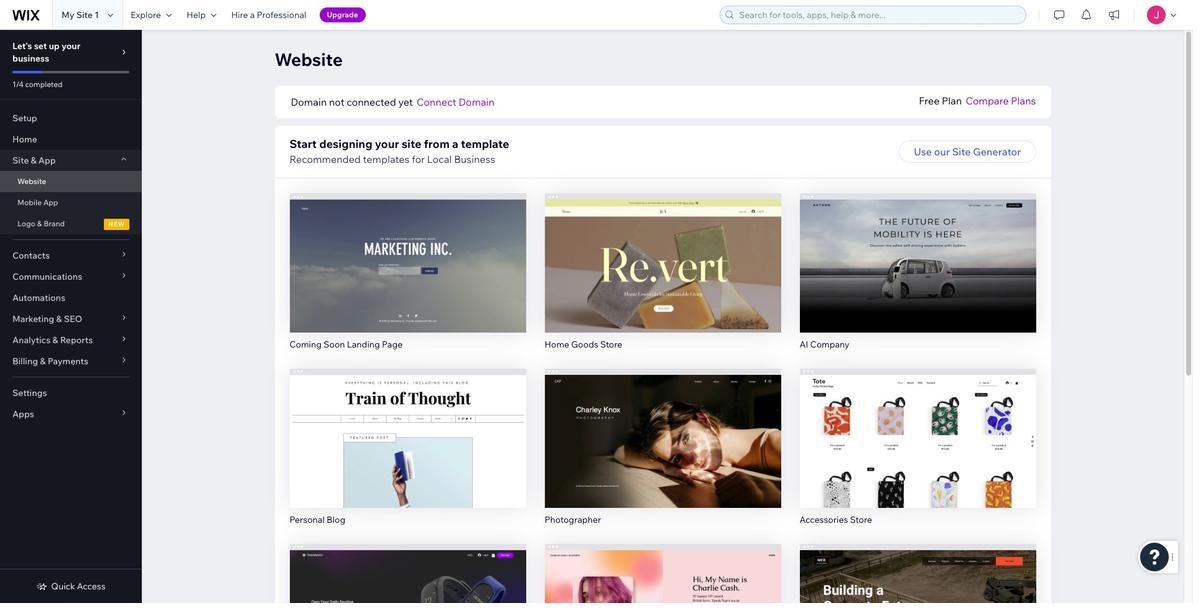 Task type: describe. For each thing, give the bounding box(es) containing it.
marketing & seo
[[12, 314, 82, 325]]

business
[[12, 53, 49, 64]]

edit button for ai company
[[892, 242, 944, 264]]

personal blog
[[290, 514, 345, 525]]

billing & payments
[[12, 356, 88, 367]]

contacts
[[12, 250, 50, 261]]

contacts button
[[0, 245, 142, 266]]

automations
[[12, 292, 65, 304]]

local
[[427, 153, 452, 166]]

& for logo
[[37, 219, 42, 228]]

set
[[34, 40, 47, 52]]

billing
[[12, 356, 38, 367]]

edit button for personal blog
[[382, 417, 434, 440]]

apps
[[12, 409, 34, 420]]

view button for blog
[[381, 443, 434, 466]]

personal
[[290, 514, 325, 525]]

communications
[[12, 271, 82, 282]]

quick access button
[[36, 581, 106, 592]]

accessories store
[[800, 514, 872, 525]]

mobile app
[[17, 198, 58, 207]]

a inside the 'start designing your site from a template recommended templates for local business'
[[452, 137, 459, 151]]

0 vertical spatial store
[[600, 339, 623, 350]]

ai
[[800, 339, 809, 350]]

logo & brand
[[17, 219, 65, 228]]

& for analytics
[[52, 335, 58, 346]]

billing & payments button
[[0, 351, 142, 372]]

view for blog
[[396, 448, 419, 461]]

use our site generator
[[914, 146, 1021, 158]]

seo
[[64, 314, 82, 325]]

mobile app link
[[0, 192, 142, 213]]

hire
[[231, 9, 248, 21]]

sidebar element
[[0, 30, 142, 604]]

help button
[[179, 0, 224, 30]]

communications button
[[0, 266, 142, 287]]

settings
[[12, 388, 47, 399]]

1/4 completed
[[12, 80, 63, 89]]

upgrade
[[327, 10, 358, 19]]

home goods store
[[545, 339, 623, 350]]

view button for soon
[[381, 268, 434, 291]]

& for billing
[[40, 356, 46, 367]]

professional
[[257, 9, 306, 21]]

view for soon
[[396, 273, 419, 286]]

accessories
[[800, 514, 848, 525]]

landing
[[347, 339, 380, 350]]

edit for ai company
[[909, 247, 928, 259]]

edit button for photographer
[[637, 417, 689, 440]]

generator
[[973, 146, 1021, 158]]

app inside dropdown button
[[38, 155, 56, 166]]

view for goods
[[651, 273, 675, 286]]

Search for tools, apps, help & more... field
[[735, 6, 1022, 24]]

company
[[811, 339, 850, 350]]

edit button for coming soon landing page
[[382, 242, 434, 264]]

compare plans button
[[966, 93, 1036, 108]]

1 domain from the left
[[291, 96, 327, 108]]

from
[[424, 137, 450, 151]]

view button for goods
[[636, 268, 690, 291]]

use
[[914, 146, 932, 158]]

use our site generator button
[[899, 141, 1036, 163]]

apps button
[[0, 404, 142, 425]]

completed
[[25, 80, 63, 89]]

coming
[[290, 339, 322, 350]]

goods
[[571, 339, 598, 350]]

analytics & reports button
[[0, 330, 142, 351]]

let's set up your business
[[12, 40, 80, 64]]

help
[[187, 9, 206, 21]]

2 domain from the left
[[459, 96, 495, 108]]

access
[[77, 581, 106, 592]]

automations link
[[0, 287, 142, 309]]

domain not connected yet connect domain
[[291, 96, 495, 108]]

0 vertical spatial website
[[275, 49, 343, 70]]

connected
[[347, 96, 396, 108]]

edit for personal blog
[[398, 422, 417, 435]]

connect domain button
[[417, 95, 495, 110]]

my site 1
[[62, 9, 99, 21]]

home for home goods store
[[545, 339, 569, 350]]

setup
[[12, 113, 37, 124]]

page
[[382, 339, 403, 350]]

view for company
[[907, 273, 930, 286]]

site inside dropdown button
[[12, 155, 29, 166]]

analytics
[[12, 335, 51, 346]]



Task type: locate. For each thing, give the bounding box(es) containing it.
site & app
[[12, 155, 56, 166]]

not
[[329, 96, 345, 108]]

app
[[38, 155, 56, 166], [43, 198, 58, 207]]

edit button for accessories store
[[892, 417, 944, 440]]

& inside analytics & reports dropdown button
[[52, 335, 58, 346]]

edit for accessories store
[[909, 422, 928, 435]]

for
[[412, 153, 425, 166]]

coming soon landing page
[[290, 339, 403, 350]]

edit for home goods store
[[654, 247, 672, 259]]

1 horizontal spatial a
[[452, 137, 459, 151]]

site
[[402, 137, 421, 151]]

1 horizontal spatial your
[[375, 137, 399, 151]]

1 vertical spatial website
[[17, 177, 46, 186]]

templates
[[363, 153, 410, 166]]

domain left the not
[[291, 96, 327, 108]]

0 horizontal spatial your
[[62, 40, 80, 52]]

my
[[62, 9, 74, 21]]

site down setup
[[12, 155, 29, 166]]

soon
[[324, 339, 345, 350]]

edit for coming soon landing page
[[398, 247, 417, 259]]

0 horizontal spatial website
[[17, 177, 46, 186]]

a right 'hire'
[[250, 9, 255, 21]]

website
[[275, 49, 343, 70], [17, 177, 46, 186]]

business
[[454, 153, 496, 166]]

&
[[31, 155, 36, 166], [37, 219, 42, 228], [56, 314, 62, 325], [52, 335, 58, 346], [40, 356, 46, 367]]

& inside the marketing & seo dropdown button
[[56, 314, 62, 325]]

home link
[[0, 129, 142, 150]]

app up website link
[[38, 155, 56, 166]]

0 horizontal spatial store
[[600, 339, 623, 350]]

designing
[[319, 137, 372, 151]]

store
[[600, 339, 623, 350], [850, 514, 872, 525]]

1 vertical spatial app
[[43, 198, 58, 207]]

yet
[[398, 96, 413, 108]]

1
[[95, 9, 99, 21]]

site
[[76, 9, 93, 21], [952, 146, 971, 158], [12, 155, 29, 166]]

quick access
[[51, 581, 106, 592]]

site left 1
[[76, 9, 93, 21]]

up
[[49, 40, 60, 52]]

a right from
[[452, 137, 459, 151]]

compare
[[966, 95, 1009, 107]]

logo
[[17, 219, 35, 228]]

& inside site & app dropdown button
[[31, 155, 36, 166]]

payments
[[48, 356, 88, 367]]

1 vertical spatial home
[[545, 339, 569, 350]]

start
[[290, 137, 317, 151]]

site right our
[[952, 146, 971, 158]]

1 vertical spatial a
[[452, 137, 459, 151]]

home for home
[[12, 134, 37, 145]]

hire a professional link
[[224, 0, 314, 30]]

template
[[461, 137, 509, 151]]

view button
[[381, 268, 434, 291], [636, 268, 690, 291], [892, 268, 945, 291], [381, 443, 434, 466], [636, 443, 690, 466]]

a
[[250, 9, 255, 21], [452, 137, 459, 151]]

& for site
[[31, 155, 36, 166]]

& up mobile
[[31, 155, 36, 166]]

domain right connect
[[459, 96, 495, 108]]

hire a professional
[[231, 9, 306, 21]]

new
[[108, 220, 125, 228]]

domain
[[291, 96, 327, 108], [459, 96, 495, 108]]

our
[[934, 146, 950, 158]]

site inside button
[[952, 146, 971, 158]]

reports
[[60, 335, 93, 346]]

1 horizontal spatial domain
[[459, 96, 495, 108]]

0 horizontal spatial domain
[[291, 96, 327, 108]]

your right the up at the left top of the page
[[62, 40, 80, 52]]

0 vertical spatial a
[[250, 9, 255, 21]]

edit button for home goods store
[[637, 242, 689, 264]]

plans
[[1011, 95, 1036, 107]]

& right logo
[[37, 219, 42, 228]]

brand
[[44, 219, 65, 228]]

website link
[[0, 171, 142, 192]]

view
[[396, 273, 419, 286], [651, 273, 675, 286], [907, 273, 930, 286], [396, 448, 419, 461], [651, 448, 675, 461]]

home left goods
[[545, 339, 569, 350]]

explore
[[131, 9, 161, 21]]

store right goods
[[600, 339, 623, 350]]

your
[[62, 40, 80, 52], [375, 137, 399, 151]]

connect
[[417, 96, 456, 108]]

settings link
[[0, 383, 142, 404]]

website down the site & app
[[17, 177, 46, 186]]

& for marketing
[[56, 314, 62, 325]]

upgrade button
[[320, 7, 366, 22]]

edit for photographer
[[654, 422, 672, 435]]

0 vertical spatial your
[[62, 40, 80, 52]]

app right mobile
[[43, 198, 58, 207]]

let's
[[12, 40, 32, 52]]

home down setup
[[12, 134, 37, 145]]

website up the not
[[275, 49, 343, 70]]

plan
[[942, 95, 962, 107]]

2 horizontal spatial site
[[952, 146, 971, 158]]

1 horizontal spatial home
[[545, 339, 569, 350]]

0 horizontal spatial site
[[12, 155, 29, 166]]

0 vertical spatial home
[[12, 134, 37, 145]]

your inside the let's set up your business
[[62, 40, 80, 52]]

marketing
[[12, 314, 54, 325]]

website inside sidebar element
[[17, 177, 46, 186]]

0 horizontal spatial home
[[12, 134, 37, 145]]

setup link
[[0, 108, 142, 129]]

recommended
[[290, 153, 361, 166]]

your up templates
[[375, 137, 399, 151]]

0 horizontal spatial a
[[250, 9, 255, 21]]

1 horizontal spatial website
[[275, 49, 343, 70]]

your inside the 'start designing your site from a template recommended templates for local business'
[[375, 137, 399, 151]]

home
[[12, 134, 37, 145], [545, 339, 569, 350]]

edit
[[398, 247, 417, 259], [654, 247, 672, 259], [909, 247, 928, 259], [398, 422, 417, 435], [654, 422, 672, 435], [909, 422, 928, 435]]

blog
[[327, 514, 345, 525]]

quick
[[51, 581, 75, 592]]

& left the reports
[[52, 335, 58, 346]]

1/4
[[12, 80, 23, 89]]

analytics & reports
[[12, 335, 93, 346]]

start designing your site from a template recommended templates for local business
[[290, 137, 509, 166]]

1 vertical spatial store
[[850, 514, 872, 525]]

site & app button
[[0, 150, 142, 171]]

marketing & seo button
[[0, 309, 142, 330]]

0 vertical spatial app
[[38, 155, 56, 166]]

free
[[919, 95, 940, 107]]

store right accessories
[[850, 514, 872, 525]]

& right billing
[[40, 356, 46, 367]]

1 vertical spatial your
[[375, 137, 399, 151]]

1 horizontal spatial site
[[76, 9, 93, 21]]

free plan compare plans
[[919, 95, 1036, 107]]

ai company
[[800, 339, 850, 350]]

view button for company
[[892, 268, 945, 291]]

1 horizontal spatial store
[[850, 514, 872, 525]]

mobile
[[17, 198, 42, 207]]

& left the seo
[[56, 314, 62, 325]]

home inside sidebar element
[[12, 134, 37, 145]]

photographer
[[545, 514, 601, 525]]

& inside billing & payments popup button
[[40, 356, 46, 367]]



Task type: vqa. For each thing, say whether or not it's contained in the screenshot.
Company
yes



